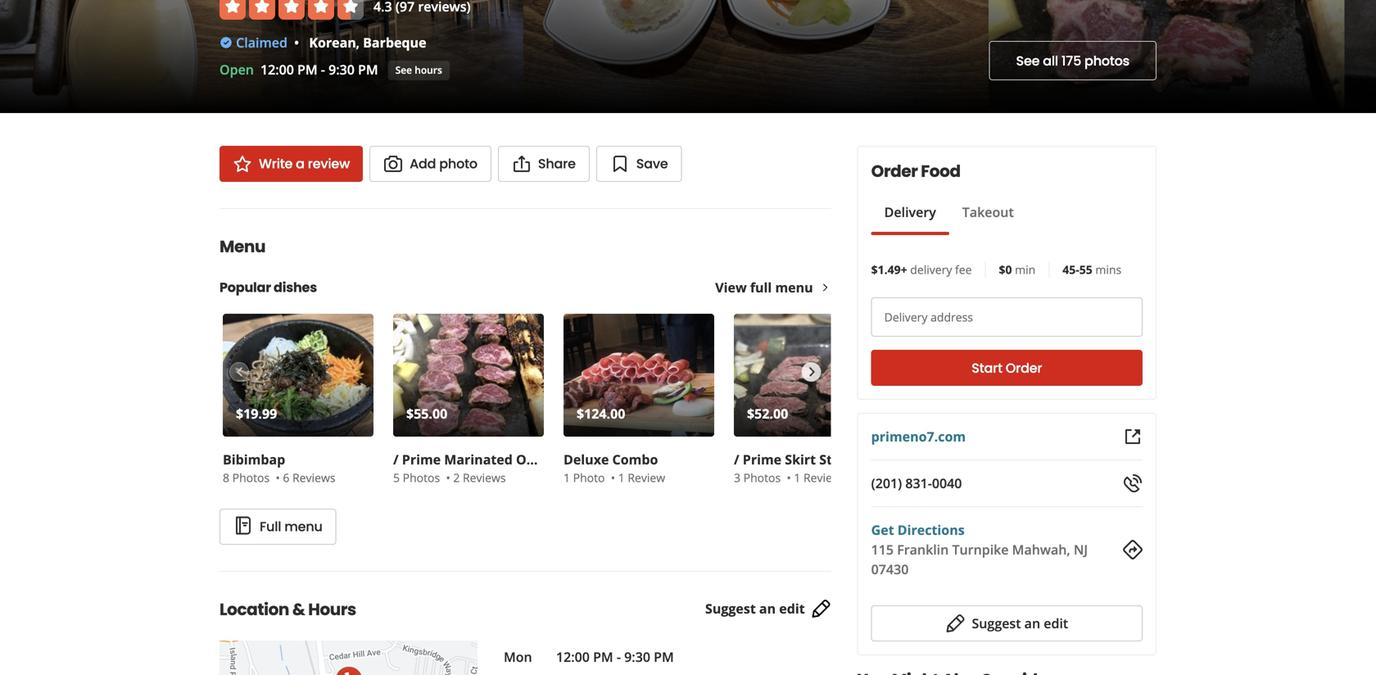 Task type: describe. For each thing, give the bounding box(es) containing it.
suggest inside location & hours element
[[705, 600, 756, 617]]

order food
[[871, 160, 961, 183]]

start order button
[[871, 350, 1143, 386]]

$0
[[999, 262, 1012, 277]]

delivery address
[[885, 309, 973, 325]]

location
[[220, 598, 289, 621]]

16 claim filled v2 image
[[220, 36, 233, 49]]

order inside start order button
[[1006, 359, 1042, 377]]

barbeque
[[363, 34, 426, 51]]

reviews for marinated
[[463, 470, 506, 485]]

suggest an edit button
[[871, 605, 1143, 642]]

korean , barbeque
[[309, 34, 426, 51]]

location & hours
[[220, 598, 356, 621]]

add
[[410, 154, 436, 173]]

see all 175 photos
[[1016, 52, 1130, 70]]

start order
[[972, 359, 1042, 377]]

45-55 mins
[[1063, 262, 1122, 277]]

/ prime skirt steak 3 photos
[[734, 451, 856, 485]]

mins
[[1096, 262, 1122, 277]]

24 save outline v2 image
[[610, 154, 630, 174]]

suggest inside button
[[972, 614, 1021, 632]]

24 pencil v2 image inside suggest an edit button
[[946, 614, 966, 633]]

suggest an edit inside location & hours element
[[705, 600, 805, 617]]

photos
[[1085, 52, 1130, 70]]

$55.00
[[406, 405, 448, 422]]

view
[[715, 279, 747, 296]]

deluxe combo 1 photo
[[564, 451, 658, 485]]

photos inside / prime marinated oodae galbi 5 photos
[[403, 470, 440, 485]]

1 horizontal spatial menu
[[775, 279, 813, 296]]

24 menu v2 image
[[234, 516, 253, 535]]

/ for / prime marinated oodae galbi
[[393, 451, 399, 468]]

2
[[453, 470, 460, 485]]

write a review
[[259, 154, 350, 173]]

(201) 831-0040
[[871, 474, 962, 492]]

1 review for steak
[[794, 470, 841, 485]]

24 phone v2 image
[[1123, 474, 1143, 493]]

turnpike
[[952, 541, 1009, 558]]

1 inside deluxe combo 1 photo
[[564, 470, 570, 485]]

6 reviews
[[283, 470, 336, 485]]

24 pencil v2 image inside location & hours element
[[812, 599, 831, 619]]

get directions link
[[871, 521, 965, 539]]

get directions 115 franklin turnpike mahwah, nj 07430
[[871, 521, 1088, 578]]

24 share v2 image
[[512, 154, 532, 174]]

photo of prime no 7 - mahwah, nj, us. b3. / prime skirt steak image
[[1345, 0, 1376, 113]]

mahwah,
[[1012, 541, 1071, 558]]

$1.49+
[[871, 262, 907, 277]]

barbeque link
[[363, 34, 426, 51]]

skirt
[[785, 451, 816, 468]]

primeno7.com link
[[871, 428, 966, 445]]

previous image
[[230, 362, 248, 382]]

tab list containing delivery
[[871, 202, 1027, 235]]

5
[[393, 470, 400, 485]]

see for see all 175 photos
[[1016, 52, 1040, 70]]

deluxe combo image
[[564, 314, 714, 437]]

save button
[[596, 146, 682, 182]]

share button
[[498, 146, 590, 182]]

hours
[[308, 598, 356, 621]]

marinated
[[444, 451, 513, 468]]

review for deluxe combo
[[628, 470, 665, 485]]

min
[[1015, 262, 1036, 277]]

8
[[223, 470, 229, 485]]

24 star v2 image
[[233, 154, 252, 174]]

popular dishes
[[220, 278, 317, 297]]

bibimbap 8 photos
[[223, 451, 285, 485]]

24 directions v2 image
[[1123, 540, 1143, 560]]

korean link
[[309, 34, 356, 51]]

full
[[260, 517, 281, 536]]

oodae
[[516, 451, 559, 468]]

takeout
[[963, 203, 1014, 221]]

0 vertical spatial order
[[871, 160, 918, 183]]

franklin
[[897, 541, 949, 558]]

/ prime skirt steak image
[[734, 314, 885, 437]]

fee
[[955, 262, 972, 277]]

review
[[308, 154, 350, 173]]

add photo link
[[370, 146, 491, 182]]

4.3 star rating image
[[220, 0, 364, 20]]

open
[[220, 61, 254, 78]]

delivery for delivery
[[885, 203, 936, 221]]

photo
[[439, 154, 478, 173]]

&
[[292, 598, 305, 621]]

see for see hours
[[395, 63, 412, 77]]

175
[[1062, 52, 1082, 70]]

delivery
[[910, 262, 952, 277]]

steak
[[820, 451, 856, 468]]

hours
[[415, 63, 442, 77]]

bibimbap
[[223, 451, 285, 468]]

45-
[[1063, 262, 1080, 277]]

menu element
[[193, 208, 888, 545]]

0 horizontal spatial 9:30
[[329, 61, 355, 78]]

full menu link
[[220, 509, 336, 545]]

popular
[[220, 278, 271, 297]]

Order delivery text field
[[871, 297, 1143, 337]]

1 review for photo
[[618, 470, 665, 485]]

14 chevron right outline image
[[820, 282, 831, 293]]

$0 min
[[999, 262, 1036, 277]]



Task type: locate. For each thing, give the bounding box(es) containing it.
1 horizontal spatial /
[[734, 451, 740, 468]]

1 horizontal spatial 1
[[618, 470, 625, 485]]

edit
[[779, 600, 805, 617], [1044, 614, 1069, 632]]

2 horizontal spatial photos
[[744, 470, 781, 485]]

1 delivery from the top
[[885, 203, 936, 221]]

full menu
[[260, 517, 323, 536]]

get
[[871, 521, 894, 539]]

12:00 inside location & hours element
[[556, 648, 590, 666]]

12:00 pm - 9:30 pm
[[556, 648, 674, 666]]

/ up 5
[[393, 451, 399, 468]]

see all 175 photos link
[[989, 41, 1157, 80]]

save
[[636, 154, 668, 173]]

1 horizontal spatial -
[[617, 648, 621, 666]]

next image
[[803, 362, 821, 382]]

9:30 inside location & hours element
[[624, 648, 650, 666]]

write
[[259, 154, 293, 173]]

see inside see hours link
[[395, 63, 412, 77]]

view full menu
[[715, 279, 813, 296]]

2 / from the left
[[734, 451, 740, 468]]

suggest an edit link
[[705, 599, 831, 619]]

combo
[[612, 451, 658, 468]]

delivery for delivery address
[[885, 309, 928, 325]]

0 horizontal spatial suggest an edit
[[705, 600, 805, 617]]

0040
[[932, 474, 962, 492]]

review for / prime skirt steak
[[804, 470, 841, 485]]

2 reviews
[[453, 470, 506, 485]]

3 photos from the left
[[744, 470, 781, 485]]

115
[[871, 541, 894, 558]]

9:30
[[329, 61, 355, 78], [624, 648, 650, 666]]

prime inside / prime marinated oodae galbi 5 photos
[[402, 451, 441, 468]]

1 review down the combo
[[618, 470, 665, 485]]

reviews for photos
[[293, 470, 336, 485]]

photo
[[573, 470, 605, 485]]

0 horizontal spatial review
[[628, 470, 665, 485]]

edit inside location & hours element
[[779, 600, 805, 617]]

photos inside the bibimbap 8 photos
[[232, 470, 270, 485]]

0 horizontal spatial order
[[871, 160, 918, 183]]

photo of prime no 7 - mahwah, nj, us. b2. / marinated oodae galbi image
[[989, 0, 1345, 113]]

1 vertical spatial menu
[[284, 517, 323, 536]]

2 photos from the left
[[403, 470, 440, 485]]

1 review down skirt
[[794, 470, 841, 485]]

photos right 5
[[403, 470, 440, 485]]

see hours link
[[388, 61, 450, 80]]

1 prime from the left
[[402, 451, 441, 468]]

0 vertical spatial -
[[321, 61, 325, 78]]

suggest
[[705, 600, 756, 617], [972, 614, 1021, 632]]

write a review link
[[220, 146, 363, 182]]

0 horizontal spatial prime
[[402, 451, 441, 468]]

3 1 from the left
[[794, 470, 801, 485]]

2 reviews from the left
[[463, 470, 506, 485]]

12:00 down claimed
[[260, 61, 294, 78]]

2 review from the left
[[804, 470, 841, 485]]

1 horizontal spatial see
[[1016, 52, 1040, 70]]

map image
[[220, 641, 478, 675]]

see left all
[[1016, 52, 1040, 70]]

menu
[[220, 235, 265, 258]]

$19.99
[[236, 405, 277, 422]]

0 horizontal spatial see
[[395, 63, 412, 77]]

07430
[[871, 560, 909, 578]]

share
[[538, 154, 576, 173]]

0 horizontal spatial /
[[393, 451, 399, 468]]

1 / from the left
[[393, 451, 399, 468]]

address
[[931, 309, 973, 325]]

0 vertical spatial delivery
[[885, 203, 936, 221]]

bibimbap image
[[223, 314, 374, 437]]

1 horizontal spatial an
[[1025, 614, 1041, 632]]

photos
[[232, 470, 270, 485], [403, 470, 440, 485], [744, 470, 781, 485]]

an
[[759, 600, 776, 617], [1025, 614, 1041, 632]]

6
[[283, 470, 290, 485]]

0 horizontal spatial 1 review
[[618, 470, 665, 485]]

/
[[393, 451, 399, 468], [734, 451, 740, 468]]

0 vertical spatial 9:30
[[329, 61, 355, 78]]

location & hours element
[[193, 571, 858, 675]]

see hours
[[395, 63, 442, 77]]

12:00 right mon
[[556, 648, 590, 666]]

0 vertical spatial menu
[[775, 279, 813, 296]]

1 horizontal spatial 1 review
[[794, 470, 841, 485]]

prime down "$55.00"
[[402, 451, 441, 468]]

primeno7.com
[[871, 428, 966, 445]]

1 for /
[[794, 470, 801, 485]]

0 horizontal spatial reviews
[[293, 470, 336, 485]]

photo of prime no 7 - mahwah, nj, us. inside the restaurant image
[[262, 0, 524, 113]]

1 vertical spatial 12:00
[[556, 648, 590, 666]]

/ prime marinated oodae galbi 5 photos
[[393, 451, 596, 485]]

prime
[[402, 451, 441, 468], [743, 451, 782, 468]]

1 vertical spatial 9:30
[[624, 648, 650, 666]]

tab list
[[871, 202, 1027, 235]]

55
[[1080, 262, 1093, 277]]

all
[[1043, 52, 1059, 70]]

menu
[[775, 279, 813, 296], [284, 517, 323, 536]]

1 horizontal spatial 12:00
[[556, 648, 590, 666]]

deluxe
[[564, 451, 609, 468]]

prime inside / prime skirt steak 3 photos
[[743, 451, 782, 468]]

/ for / prime skirt steak
[[734, 451, 740, 468]]

1 horizontal spatial suggest
[[972, 614, 1021, 632]]

/ inside / prime skirt steak 3 photos
[[734, 451, 740, 468]]

menu inside 'link'
[[284, 517, 323, 536]]

food
[[921, 160, 961, 183]]

an inside button
[[1025, 614, 1041, 632]]

1 horizontal spatial reviews
[[463, 470, 506, 485]]

prime left skirt
[[743, 451, 782, 468]]

reviews
[[293, 470, 336, 485], [463, 470, 506, 485]]

0 horizontal spatial -
[[321, 61, 325, 78]]

12:00
[[260, 61, 294, 78], [556, 648, 590, 666]]

0 horizontal spatial menu
[[284, 517, 323, 536]]

2 prime from the left
[[743, 451, 782, 468]]

24 external link v2 image
[[1123, 427, 1143, 447]]

start
[[972, 359, 1003, 377]]

24 camera v2 image
[[384, 154, 403, 174]]

review
[[628, 470, 665, 485], [804, 470, 841, 485]]

directions
[[898, 521, 965, 539]]

0 horizontal spatial suggest
[[705, 600, 756, 617]]

full
[[750, 279, 772, 296]]

(201)
[[871, 474, 902, 492]]

0 horizontal spatial 12:00
[[260, 61, 294, 78]]

1 down skirt
[[794, 470, 801, 485]]

order left the food
[[871, 160, 918, 183]]

delivery down the order food
[[885, 203, 936, 221]]

dishes
[[274, 278, 317, 297]]

edit inside button
[[1044, 614, 1069, 632]]

add photo
[[410, 154, 478, 173]]

photos down bibimbap
[[232, 470, 270, 485]]

24 pencil v2 image
[[812, 599, 831, 619], [946, 614, 966, 633]]

photos right 3
[[744, 470, 781, 485]]

pm
[[297, 61, 318, 78], [358, 61, 378, 78], [593, 648, 613, 666], [654, 648, 674, 666]]

1 down the combo
[[618, 470, 625, 485]]

photos inside / prime skirt steak 3 photos
[[744, 470, 781, 485]]

1 horizontal spatial 24 pencil v2 image
[[946, 614, 966, 633]]

suggest an edit inside button
[[972, 614, 1069, 632]]

1 horizontal spatial suggest an edit
[[972, 614, 1069, 632]]

1 horizontal spatial order
[[1006, 359, 1042, 377]]

prime for skirt
[[743, 451, 782, 468]]

prime for marinated
[[402, 451, 441, 468]]

1 1 review from the left
[[618, 470, 665, 485]]

nj
[[1074, 541, 1088, 558]]

- inside location & hours element
[[617, 648, 621, 666]]

1 horizontal spatial prime
[[743, 451, 782, 468]]

see inside see all 175 photos link
[[1016, 52, 1040, 70]]

2 1 review from the left
[[794, 470, 841, 485]]

photo of prime no 7 - mahwah, nj, us. side dishes: pickled radish, kimchi and jalapeño and pickled radish. image
[[0, 0, 262, 113]]

see left hours
[[395, 63, 412, 77]]

mon
[[504, 648, 532, 666]]

view full menu link
[[715, 279, 831, 296]]

1 review from the left
[[628, 470, 665, 485]]

0 vertical spatial 12:00
[[260, 61, 294, 78]]

1 horizontal spatial edit
[[1044, 614, 1069, 632]]

0 horizontal spatial edit
[[779, 600, 805, 617]]

1 horizontal spatial 9:30
[[624, 648, 650, 666]]

/ prime marinated oodae galbi image
[[393, 314, 544, 437]]

1 horizontal spatial review
[[804, 470, 841, 485]]

/ inside / prime marinated oodae galbi 5 photos
[[393, 451, 399, 468]]

korean
[[309, 34, 356, 51]]

0 horizontal spatial 24 pencil v2 image
[[812, 599, 831, 619]]

1 photos from the left
[[232, 470, 270, 485]]

0 horizontal spatial 1
[[564, 470, 570, 485]]

1 1 from the left
[[564, 470, 570, 485]]

2 delivery from the top
[[885, 309, 928, 325]]

open 12:00 pm - 9:30 pm
[[220, 61, 378, 78]]

delivery
[[885, 203, 936, 221], [885, 309, 928, 325]]

review down the steak
[[804, 470, 841, 485]]

$52.00
[[747, 405, 788, 422]]

order
[[871, 160, 918, 183], [1006, 359, 1042, 377]]

1 for deluxe
[[618, 470, 625, 485]]

/ up 3
[[734, 451, 740, 468]]

3
[[734, 470, 741, 485]]

photo of prime no 7 - mahwah, nj, us. ban chan image
[[524, 0, 989, 113]]

$1.49+ delivery fee
[[871, 262, 972, 277]]

reviews right 6
[[293, 470, 336, 485]]

2 horizontal spatial 1
[[794, 470, 801, 485]]

0 horizontal spatial an
[[759, 600, 776, 617]]

831-
[[906, 474, 932, 492]]

an inside location & hours element
[[759, 600, 776, 617]]

order right start
[[1006, 359, 1042, 377]]

1 reviews from the left
[[293, 470, 336, 485]]

delivery left address
[[885, 309, 928, 325]]

1 down galbi
[[564, 470, 570, 485]]

1 vertical spatial -
[[617, 648, 621, 666]]

0 horizontal spatial photos
[[232, 470, 270, 485]]

1 vertical spatial delivery
[[885, 309, 928, 325]]

galbi
[[562, 451, 596, 468]]

1 vertical spatial order
[[1006, 359, 1042, 377]]

2 1 from the left
[[618, 470, 625, 485]]

review down the combo
[[628, 470, 665, 485]]

menu left 14 chevron right outline image
[[775, 279, 813, 296]]

menu right full at the left of the page
[[284, 517, 323, 536]]

1 horizontal spatial photos
[[403, 470, 440, 485]]

,
[[356, 34, 360, 51]]

reviews down marinated
[[463, 470, 506, 485]]



Task type: vqa. For each thing, say whether or not it's contained in the screenshot.
Offers to the top
no



